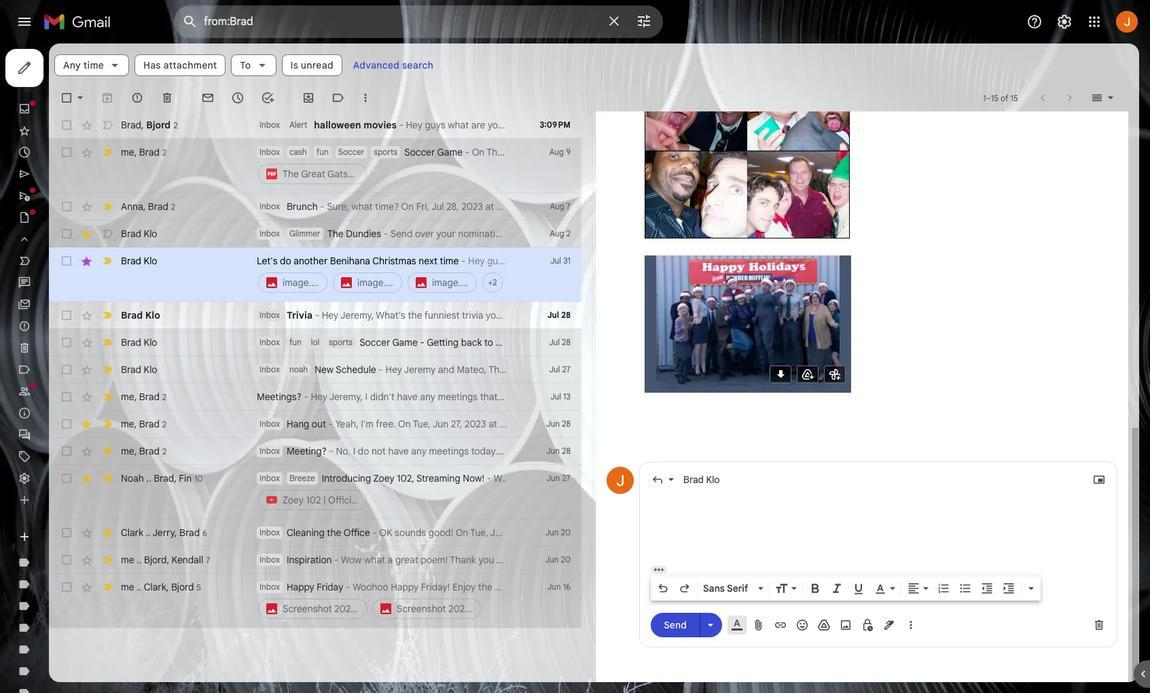 Task type: describe. For each thing, give the bounding box(es) containing it.
me for -
[[121, 390, 134, 403]]

.. for jerry
[[146, 526, 151, 539]]

do
[[280, 255, 291, 267]]

insert photo image
[[839, 618, 853, 632]]

main content containing any time
[[49, 0, 1140, 682]]

save to photos image for the bottommost add attachment to drive image.png
[[828, 367, 842, 381]]

2 inbox from the top
[[260, 147, 280, 157]]

4 inbox from the top
[[260, 228, 280, 239]]

clear search image
[[601, 7, 628, 35]]

let's do another benihana christmas next time -
[[257, 255, 468, 267]]

me .. clark , bjord 5
[[121, 581, 201, 593]]

brad klo for trivia
[[121, 309, 160, 321]]

has attachment
[[143, 59, 217, 71]]

weekend
[[495, 581, 534, 593]]

add to tasks image
[[261, 91, 275, 105]]

7 inbox from the top
[[260, 364, 280, 374]]

inbox trivia - hey jeremy, what's the funniest trivia you know? regards, brad
[[260, 309, 595, 321]]

me , brad 2 for hang out
[[121, 418, 167, 430]]

next
[[419, 255, 438, 267]]

row containing anna
[[49, 193, 582, 220]]

to button
[[231, 54, 276, 76]]

fin
[[179, 472, 192, 484]]

game for soccer game -
[[437, 146, 463, 158]]

jerry
[[153, 526, 175, 539]]

brad , bjord 2
[[121, 119, 178, 131]]

any time
[[63, 59, 104, 71]]

noah
[[121, 472, 144, 484]]

2 happy from the left
[[391, 581, 419, 593]]

- right meetings?
[[304, 391, 308, 403]]

28 for trivia
[[561, 310, 571, 320]]

16
[[563, 582, 571, 592]]

is unread
[[290, 59, 333, 71]]

has attachment button
[[135, 54, 226, 76]]

the for the dundies -
[[327, 228, 344, 240]]

15 row from the top
[[49, 574, 582, 628]]

2 for halloween movies
[[173, 120, 178, 130]]

indent less ‪(⌘[)‬ image
[[981, 581, 994, 595]]

regards,
[[534, 309, 572, 321]]

6 inbox from the top
[[260, 337, 280, 347]]

1 vertical spatial you
[[496, 336, 511, 349]]

cash
[[289, 147, 307, 157]]

alert
[[289, 120, 307, 130]]

search mail image
[[178, 10, 202, 34]]

soccer for soccer game -
[[404, 146, 435, 158]]

know?
[[504, 309, 532, 321]]

aug for inbox brunch -
[[550, 201, 565, 211]]

zoey
[[374, 472, 395, 484]]

6
[[203, 528, 207, 538]]

office
[[344, 527, 370, 539]]

jun for hang out
[[546, 419, 560, 429]]

more options image
[[907, 618, 915, 632]]

gmail image
[[43, 8, 118, 35]]

- left the wow
[[334, 554, 339, 566]]

soccer game - getting back to you
[[360, 336, 511, 349]]

to
[[484, 336, 493, 349]]

row containing brad
[[49, 111, 626, 139]]

me for inspiration
[[121, 553, 134, 566]]

jul for -
[[551, 391, 561, 402]]

2 for meeting?
[[162, 446, 167, 456]]

download attachment image.png image for the bottommost add attachment to drive image.png
[[774, 367, 788, 381]]

me for hang out
[[121, 418, 134, 430]]

meetings?
[[257, 391, 302, 403]]

cell for me .. clark , bjord 5
[[257, 580, 581, 621]]

jul for trivia
[[547, 310, 559, 320]]

6 row from the top
[[49, 302, 595, 329]]

dundies
[[346, 228, 381, 240]]

20 for -
[[561, 527, 571, 537]]

2 vertical spatial bjord
[[171, 581, 194, 593]]

1 15 from the left
[[991, 93, 999, 103]]

funniest
[[425, 309, 460, 321]]

let's
[[257, 255, 278, 267]]

show trimmed content image
[[651, 566, 667, 573]]

cell for me , brad 2
[[257, 145, 514, 186]]

support image
[[1027, 14, 1043, 30]]

movies
[[364, 119, 397, 131]]

inbox inside the inbox trivia - hey jeremy, what's the funniest trivia you know? regards, brad
[[260, 310, 280, 320]]

anna
[[121, 200, 143, 212]]

- right out
[[329, 418, 333, 430]]

20 for what
[[561, 554, 571, 565]]

- right 'friday'
[[346, 581, 350, 593]]

2 halloween from the left
[[545, 119, 588, 131]]

7 row from the top
[[49, 329, 582, 356]]

1 me from the top
[[121, 146, 134, 158]]

(text).pdf
[[361, 168, 401, 180]]

1 horizontal spatial clark
[[144, 581, 166, 593]]

jun 28 for out
[[546, 419, 571, 429]]

snooze image
[[231, 91, 245, 105]]

klo for soccer game - getting back to you
[[144, 336, 157, 349]]

hey for hey guys what are your favorite halloween movies?
[[406, 119, 423, 131]]

- right brunch at the left top of the page
[[320, 200, 325, 213]]

movies?
[[591, 119, 626, 131]]

jul 13
[[551, 391, 571, 402]]

5 row from the top
[[49, 247, 582, 302]]

inbox inspiration - wow what a great poem! thank you jeremy!
[[260, 554, 533, 566]]

numbered list ‪(⌘⇧7)‬ image
[[937, 581, 951, 595]]

inbox inside inbox brunch -
[[260, 201, 280, 211]]

0 vertical spatial add attachment to drive image.png image
[[800, 213, 813, 226]]

save to photos image for the top add attachment to drive image.png
[[827, 213, 841, 227]]

1 horizontal spatial the
[[408, 309, 422, 321]]

inbox hang out -
[[260, 418, 335, 430]]

jul for soccer game - getting back to you
[[549, 337, 560, 347]]

attachment
[[163, 59, 217, 71]]

insert files using drive image
[[817, 618, 831, 632]]

27 for jul 27
[[562, 364, 571, 374]]

mark as unread image
[[201, 91, 215, 105]]

14 row from the top
[[49, 546, 582, 574]]

is
[[290, 59, 298, 71]]

the dundies -
[[327, 228, 391, 240]]

jul 31
[[551, 255, 571, 266]]

brad klo for the dundies
[[121, 228, 157, 240]]

inbox brunch -
[[260, 200, 327, 213]]

benihana
[[330, 255, 370, 267]]

toggle confidential mode image
[[861, 618, 875, 632]]

another
[[294, 255, 328, 267]]

hang
[[287, 418, 309, 430]]

- right trivia
[[315, 309, 319, 321]]

cell for noah .. brad , fin 10
[[257, 472, 514, 512]]

- right the movies
[[399, 119, 404, 131]]

10
[[194, 473, 203, 483]]

send button
[[651, 613, 700, 637]]

soccer game -
[[404, 146, 472, 158]]

new schedule -
[[315, 364, 386, 376]]

0 vertical spatial aug
[[550, 147, 564, 157]]

send
[[664, 619, 687, 631]]

inbox inside inbox happy friday - woohoo happy friday! enjoy the weekend everyone!
[[260, 582, 280, 592]]

getting
[[427, 336, 459, 349]]

- right 'now!' at the left of page
[[487, 472, 491, 484]]

back
[[461, 336, 482, 349]]

halloween movies - hey guys what are your favorite halloween movies?
[[314, 119, 626, 131]]

more image
[[359, 91, 372, 105]]

thank
[[450, 554, 476, 566]]

has
[[143, 59, 161, 71]]

to
[[240, 59, 251, 71]]

102,
[[397, 472, 414, 484]]

10 inbox from the top
[[260, 473, 280, 483]]

2 vertical spatial the
[[478, 581, 493, 593]]

any time button
[[54, 54, 129, 76]]

8 row from the top
[[49, 356, 582, 383]]

1 vertical spatial add attachment to drive image.png image
[[801, 367, 815, 381]]

2 for brunch
[[171, 201, 175, 212]]

- right schedule
[[379, 364, 383, 376]]

the great gatsby (text).pdf
[[283, 168, 401, 180]]

woohoo
[[353, 581, 389, 593]]

aug 2
[[550, 228, 571, 239]]

11 row from the top
[[49, 438, 582, 465]]

bjord for ,
[[146, 119, 171, 131]]

jun for meeting?
[[546, 446, 560, 456]]

me , brad 2 for meeting?
[[121, 445, 167, 457]]

31
[[563, 255, 571, 266]]

anna , brad 2
[[121, 200, 175, 212]]

bjord for ..
[[144, 553, 167, 566]]

+2
[[488, 277, 497, 287]]

what's
[[376, 309, 406, 321]]

.. for clark
[[137, 581, 142, 593]]

jun 28 for -
[[546, 446, 571, 456]]

great
[[395, 554, 418, 566]]

soccer for soccer game - getting back to you
[[360, 336, 390, 349]]

jul for new schedule
[[549, 364, 560, 374]]

friday!
[[421, 581, 450, 593]]

3 image.png from the left
[[432, 277, 477, 289]]

inspiration
[[287, 554, 332, 566]]

out
[[312, 418, 326, 430]]



Task type: locate. For each thing, give the bounding box(es) containing it.
inbox inside inbox hang out -
[[260, 419, 280, 429]]

cleaning
[[287, 527, 325, 539]]

1 vertical spatial jun 20
[[545, 554, 571, 565]]

8 inbox from the top
[[260, 419, 280, 429]]

time inside dropdown button
[[83, 59, 104, 71]]

cell containing let's do another benihana christmas next time
[[257, 254, 514, 295]]

fun up great
[[317, 147, 329, 157]]

1 vertical spatial sports
[[329, 337, 353, 347]]

image.png down christmas
[[357, 277, 403, 289]]

0 vertical spatial 20
[[561, 527, 571, 537]]

row up 'inbox cleaning the office -'
[[49, 465, 582, 519]]

.. up me .. clark , bjord 5
[[137, 553, 142, 566]]

0 vertical spatial jul 28
[[547, 310, 571, 320]]

28 for hang out
[[562, 419, 571, 429]]

friday
[[317, 581, 343, 593]]

jun 20 down jun 27
[[545, 527, 571, 537]]

0 horizontal spatial fun
[[289, 337, 302, 347]]

row down out
[[49, 438, 582, 465]]

inbox left cash
[[260, 147, 280, 157]]

jul right know?
[[547, 310, 559, 320]]

brunch
[[287, 200, 318, 213]]

game down the guys
[[437, 146, 463, 158]]

move to inbox image
[[302, 91, 315, 105]]

jun 20
[[545, 527, 571, 537], [545, 554, 571, 565]]

1 vertical spatial jul 28
[[549, 337, 571, 347]]

2 inside anna , brad 2
[[171, 201, 175, 212]]

9 row from the top
[[49, 383, 582, 410]]

0 horizontal spatial happy
[[287, 581, 314, 593]]

row up glimmer at the left top of the page
[[49, 193, 582, 220]]

0 vertical spatial image.png image
[[645, 0, 850, 238]]

soccer
[[404, 146, 435, 158], [338, 147, 364, 157], [360, 336, 390, 349]]

1 jun 28 from the top
[[546, 419, 571, 429]]

time right next
[[440, 255, 459, 267]]

sans serif
[[703, 582, 748, 594]]

inbox left 'friday'
[[260, 582, 280, 592]]

1 horizontal spatial what
[[448, 119, 469, 131]]

0 vertical spatial game
[[437, 146, 463, 158]]

row down labels image
[[49, 111, 626, 139]]

happy down the inspiration
[[287, 581, 314, 593]]

discard draft ‪(⌘⇧d)‬ image
[[1093, 618, 1106, 632]]

inbox left meeting? on the bottom left of page
[[260, 446, 280, 456]]

1 vertical spatial 7
[[206, 555, 210, 565]]

inbox left the inspiration
[[260, 554, 280, 565]]

soccer for soccer
[[338, 147, 364, 157]]

2 20 from the top
[[561, 554, 571, 565]]

schedule
[[336, 364, 376, 376]]

1 horizontal spatial game
[[437, 146, 463, 158]]

are
[[471, 119, 485, 131]]

what left the a
[[364, 554, 385, 566]]

None checkbox
[[60, 118, 73, 132], [60, 145, 73, 159], [60, 227, 73, 241], [60, 254, 73, 268], [60, 363, 73, 376], [60, 390, 73, 404], [60, 417, 73, 431], [60, 526, 73, 540], [60, 553, 73, 567], [60, 118, 73, 132], [60, 145, 73, 159], [60, 227, 73, 241], [60, 254, 73, 268], [60, 363, 73, 376], [60, 390, 73, 404], [60, 417, 73, 431], [60, 526, 73, 540], [60, 553, 73, 567]]

toggle split pane mode image
[[1091, 91, 1104, 105]]

download attachment image.png image for the top add attachment to drive image.png
[[772, 213, 787, 227]]

28 up the "jul 27"
[[562, 337, 571, 347]]

italic ‪(⌘i)‬ image
[[830, 581, 844, 595]]

1 vertical spatial save to photos image
[[828, 367, 842, 381]]

formatting options toolbar
[[651, 576, 1041, 600]]

inbox left trivia
[[260, 310, 280, 320]]

a
[[388, 554, 393, 566]]

cell up office
[[257, 472, 514, 512]]

inbox left noah
[[260, 364, 280, 374]]

28 for soccer game - getting back to you
[[562, 337, 571, 347]]

underline ‪(⌘u)‬ image
[[852, 582, 866, 596]]

streaming
[[416, 472, 460, 484]]

- right office
[[372, 527, 377, 539]]

wow
[[341, 554, 362, 566]]

navigation
[[0, 43, 163, 693]]

2 27 from the top
[[562, 473, 571, 483]]

- down halloween movies - hey guys what are your favorite halloween movies?
[[465, 146, 470, 158]]

1 vertical spatial aug
[[550, 201, 565, 211]]

4 cell from the top
[[257, 580, 581, 621]]

1 inbox from the top
[[260, 120, 280, 130]]

12 inbox from the top
[[260, 554, 280, 565]]

0 vertical spatial download attachment image.png image
[[772, 213, 787, 227]]

1 horizontal spatial time
[[440, 255, 459, 267]]

1 horizontal spatial halloween
[[545, 119, 588, 131]]

1 horizontal spatial the
[[327, 228, 344, 240]]

28 down 13
[[562, 419, 571, 429]]

1 vertical spatial clark
[[144, 581, 166, 593]]

lol
[[311, 337, 320, 347]]

2 jun 28 from the top
[[546, 446, 571, 456]]

attach files image
[[752, 618, 766, 632]]

cell containing happy friday
[[257, 580, 581, 621]]

halloween
[[314, 119, 361, 131], [545, 119, 588, 131]]

unread
[[301, 59, 333, 71]]

save to photos image
[[827, 213, 841, 227], [828, 367, 842, 381]]

jun 28 up jun 27
[[546, 446, 571, 456]]

0 vertical spatial jun 20
[[545, 527, 571, 537]]

2 vertical spatial you
[[479, 554, 494, 566]]

1 vertical spatial fun
[[289, 337, 302, 347]]

insert signature image
[[883, 618, 896, 632]]

the
[[408, 309, 422, 321], [327, 527, 341, 539], [478, 581, 493, 593]]

great
[[301, 168, 325, 180]]

sports
[[374, 147, 398, 157], [329, 337, 353, 347]]

favorite
[[509, 119, 542, 131]]

2 inside brad , bjord 2
[[173, 120, 178, 130]]

1 27 from the top
[[562, 364, 571, 374]]

1 jun 20 from the top
[[545, 527, 571, 537]]

you right to
[[496, 336, 511, 349]]

sans serif option
[[701, 581, 756, 595]]

jun for inspiration
[[545, 554, 559, 565]]

jeremy,
[[340, 309, 374, 321]]

0 vertical spatial 27
[[562, 364, 571, 374]]

0 vertical spatial fun
[[317, 147, 329, 157]]

jul 28 right know?
[[547, 310, 571, 320]]

9 inbox from the top
[[260, 446, 280, 456]]

brad klo for soccer game - getting back to you
[[121, 336, 157, 349]]

inbox left brunch at the left top of the page
[[260, 201, 280, 211]]

bjord left 5 at bottom left
[[171, 581, 194, 593]]

klo for new schedule
[[144, 364, 157, 376]]

delete image
[[160, 91, 174, 105]]

1 vertical spatial image.png image
[[645, 255, 851, 392]]

2 15 from the left
[[1011, 93, 1018, 103]]

row up new
[[49, 329, 582, 356]]

1 15 of 15
[[983, 93, 1018, 103]]

inbox up let's
[[260, 228, 280, 239]]

gatsby
[[328, 168, 358, 180]]

0 vertical spatial time
[[83, 59, 104, 71]]

game
[[437, 146, 463, 158], [392, 336, 418, 349]]

trivia
[[287, 309, 313, 321]]

meetings? -
[[257, 391, 311, 403]]

0 vertical spatial the
[[408, 309, 422, 321]]

row containing noah
[[49, 465, 582, 519]]

2 jun 20 from the top
[[545, 554, 571, 565]]

poem!
[[421, 554, 448, 566]]

28 up jun 27
[[562, 446, 571, 456]]

cell containing soccer game
[[257, 145, 514, 186]]

1 vertical spatial 27
[[562, 473, 571, 483]]

1 image.png from the left
[[283, 277, 328, 289]]

7 right kendall
[[206, 555, 210, 565]]

7 inside me .. bjord , kendall 7
[[206, 555, 210, 565]]

0 horizontal spatial hey
[[322, 309, 339, 321]]

brad
[[121, 119, 141, 131], [139, 146, 160, 158], [148, 200, 168, 212], [121, 228, 141, 240], [121, 255, 141, 267], [121, 309, 143, 321], [574, 309, 595, 321], [121, 336, 141, 349], [121, 364, 141, 376], [139, 390, 160, 403], [139, 418, 160, 430], [139, 445, 160, 457], [154, 472, 174, 484], [684, 473, 704, 486], [179, 526, 200, 539]]

4 me , brad 2 from the top
[[121, 445, 167, 457]]

28 for meeting?
[[562, 446, 571, 456]]

1 vertical spatial what
[[364, 554, 385, 566]]

row up the inspiration
[[49, 519, 582, 546]]

you for know?
[[486, 309, 502, 321]]

row up another
[[49, 220, 582, 247]]

0 vertical spatial jun 28
[[546, 419, 571, 429]]

jul 27
[[549, 364, 571, 374]]

- right meeting? on the bottom left of page
[[329, 445, 334, 457]]

me for meeting?
[[121, 445, 134, 457]]

0 vertical spatial sports
[[374, 147, 398, 157]]

game for soccer game - getting back to you
[[392, 336, 418, 349]]

sans
[[703, 582, 725, 594]]

1 horizontal spatial happy
[[391, 581, 419, 593]]

sports right the lol
[[329, 337, 353, 347]]

1 happy from the left
[[287, 581, 314, 593]]

1 cell from the top
[[257, 145, 514, 186]]

Search mail text field
[[204, 15, 598, 29]]

main content
[[49, 0, 1140, 682]]

cell
[[257, 145, 514, 186], [257, 254, 514, 295], [257, 472, 514, 512], [257, 580, 581, 621]]

advanced search button
[[348, 53, 439, 77]]

jun for cleaning the office
[[545, 527, 559, 537]]

row down 'inbox cleaning the office -'
[[49, 546, 582, 574]]

9
[[566, 147, 571, 157]]

2 row from the top
[[49, 139, 582, 193]]

me , brad 2
[[121, 146, 167, 158], [121, 390, 167, 403], [121, 418, 167, 430], [121, 445, 167, 457]]

0 vertical spatial bjord
[[146, 119, 171, 131]]

brad klo for new schedule
[[121, 364, 157, 376]]

archive image
[[101, 91, 114, 105]]

klo for trivia
[[145, 309, 160, 321]]

more send options image
[[704, 618, 718, 632]]

11 inbox from the top
[[260, 527, 280, 537]]

the left dundies
[[327, 228, 344, 240]]

fun left the lol
[[289, 337, 302, 347]]

me .. bjord , kendall 7
[[121, 553, 210, 566]]

1 20 from the top
[[561, 527, 571, 537]]

4 me from the top
[[121, 445, 134, 457]]

clark down me .. bjord , kendall 7
[[144, 581, 166, 593]]

0 vertical spatial hey
[[406, 119, 423, 131]]

jul 28 for soccer game - getting back to you
[[549, 337, 571, 347]]

introducing zoey 102, streaming now! -
[[322, 472, 494, 484]]

2 horizontal spatial the
[[478, 581, 493, 593]]

image.png
[[283, 277, 328, 289], [357, 277, 403, 289], [432, 277, 477, 289]]

0 horizontal spatial 7
[[206, 555, 210, 565]]

1 vertical spatial the
[[327, 527, 341, 539]]

labels image
[[332, 91, 345, 105]]

inbox left breeze
[[260, 473, 280, 483]]

settings image
[[1057, 14, 1073, 30]]

2 image.png image from the top
[[645, 255, 851, 392]]

clark left jerry
[[121, 526, 143, 539]]

0 horizontal spatial image.png
[[283, 277, 328, 289]]

1 vertical spatial game
[[392, 336, 418, 349]]

7
[[567, 201, 571, 211], [206, 555, 210, 565]]

inbox inside 'inbox cleaning the office -'
[[260, 527, 280, 537]]

is unread button
[[282, 54, 342, 76]]

1 vertical spatial the
[[327, 228, 344, 240]]

undo ‪(⌘z)‬ image
[[656, 581, 670, 595]]

row up meeting? on the bottom left of page
[[49, 410, 582, 438]]

soccer down 'what's'
[[360, 336, 390, 349]]

0 horizontal spatial time
[[83, 59, 104, 71]]

the right the enjoy
[[478, 581, 493, 593]]

2 me , brad 2 from the top
[[121, 390, 167, 403]]

2 for -
[[162, 392, 167, 402]]

13 row from the top
[[49, 519, 582, 546]]

jun 28
[[546, 419, 571, 429], [546, 446, 571, 456]]

introducing
[[322, 472, 371, 484]]

search
[[402, 59, 434, 71]]

aug up aug 2
[[550, 201, 565, 211]]

27 for jun 27
[[562, 473, 571, 483]]

happy down great
[[391, 581, 419, 593]]

clark .. jerry , brad 6
[[121, 526, 207, 539]]

1 row from the top
[[49, 111, 626, 139]]

trivia
[[462, 309, 483, 321]]

10 row from the top
[[49, 410, 582, 438]]

bjord up me .. clark , bjord 5
[[144, 553, 167, 566]]

report spam image
[[130, 91, 144, 105]]

kendall
[[172, 553, 203, 566]]

soccer up the gatsby
[[338, 147, 364, 157]]

noah
[[289, 364, 308, 374]]

1 horizontal spatial 7
[[567, 201, 571, 211]]

- left getting at the left of page
[[420, 336, 425, 349]]

row up the lol
[[49, 302, 595, 329]]

.. left jerry
[[146, 526, 151, 539]]

0 vertical spatial save to photos image
[[827, 213, 841, 227]]

1 horizontal spatial hey
[[406, 119, 423, 131]]

1 vertical spatial 20
[[561, 554, 571, 565]]

cell down the movies
[[257, 145, 514, 186]]

None checkbox
[[60, 91, 73, 105], [60, 200, 73, 213], [60, 308, 73, 322], [60, 336, 73, 349], [60, 444, 73, 458], [60, 472, 73, 485], [60, 580, 73, 594], [60, 91, 73, 105], [60, 200, 73, 213], [60, 308, 73, 322], [60, 336, 73, 349], [60, 444, 73, 458], [60, 472, 73, 485], [60, 580, 73, 594]]

image.png image for the top add attachment to drive image.png
[[645, 0, 850, 238]]

you
[[486, 309, 502, 321], [496, 336, 511, 349], [479, 554, 494, 566]]

breeze
[[289, 473, 315, 483]]

klo for the dundies
[[144, 228, 157, 240]]

0 horizontal spatial 15
[[991, 93, 999, 103]]

inbox left cleaning
[[260, 527, 280, 537]]

guys
[[425, 119, 446, 131]]

glimmer
[[289, 228, 321, 239]]

jun 16
[[548, 582, 571, 592]]

new
[[315, 364, 334, 376]]

the left office
[[327, 527, 341, 539]]

0 horizontal spatial the
[[327, 527, 341, 539]]

jul left 31
[[551, 255, 561, 266]]

redo ‪(⌘y)‬ image
[[678, 581, 692, 595]]

4 row from the top
[[49, 220, 582, 247]]

2 vertical spatial aug
[[550, 228, 564, 239]]

you right thank
[[479, 554, 494, 566]]

- right dundies
[[384, 228, 388, 240]]

aug down 'aug 7'
[[550, 228, 564, 239]]

row down the lol
[[49, 356, 582, 383]]

0 vertical spatial 7
[[567, 201, 571, 211]]

add attachment to drive image.png image
[[800, 213, 813, 226], [801, 367, 815, 381]]

2 image.png from the left
[[357, 277, 403, 289]]

1 image.png image from the top
[[645, 0, 850, 238]]

meeting?
[[287, 445, 327, 457]]

5 inbox from the top
[[260, 310, 280, 320]]

2 horizontal spatial image.png
[[432, 277, 477, 289]]

aug
[[550, 147, 564, 157], [550, 201, 565, 211], [550, 228, 564, 239]]

now!
[[463, 472, 484, 484]]

inbox left the lol
[[260, 337, 280, 347]]

28
[[561, 310, 571, 320], [562, 337, 571, 347], [562, 419, 571, 429], [562, 446, 571, 456]]

.. down me .. bjord , kendall 7
[[137, 581, 142, 593]]

sports up "(text).pdf"
[[374, 147, 398, 157]]

5 me from the top
[[121, 553, 134, 566]]

.. for brad
[[146, 472, 151, 484]]

1 vertical spatial time
[[440, 255, 459, 267]]

time right any
[[83, 59, 104, 71]]

cell down great
[[257, 580, 581, 621]]

2 for hang out
[[162, 419, 167, 429]]

the left great
[[283, 168, 299, 180]]

0 horizontal spatial game
[[392, 336, 418, 349]]

hey left jeremy,
[[322, 309, 339, 321]]

13
[[563, 391, 571, 402]]

your
[[488, 119, 507, 131]]

aug left 9
[[550, 147, 564, 157]]

1 me , brad 2 from the top
[[121, 146, 167, 158]]

jeremy!
[[496, 554, 530, 566]]

12 row from the top
[[49, 465, 582, 519]]

everyone!
[[536, 581, 579, 593]]

0 vertical spatial the
[[283, 168, 299, 180]]

0 horizontal spatial clark
[[121, 526, 143, 539]]

the right 'what's'
[[408, 309, 422, 321]]

jul 28 for trivia
[[547, 310, 571, 320]]

jun 28 down jul 13 at the left of page
[[546, 419, 571, 429]]

the for the great gatsby (text).pdf
[[283, 168, 299, 180]]

brad klo
[[121, 228, 157, 240], [121, 255, 157, 267], [121, 309, 160, 321], [121, 336, 157, 349], [121, 364, 157, 376], [684, 473, 720, 486]]

6 me from the top
[[121, 581, 134, 593]]

1 vertical spatial download attachment image.png image
[[774, 367, 788, 381]]

inbox inside inbox inspiration - wow what a great poem! thank you jeremy!
[[260, 554, 280, 565]]

jun 20 for what
[[545, 554, 571, 565]]

0 horizontal spatial what
[[364, 554, 385, 566]]

cell containing introducing zoey 102, streaming now!
[[257, 472, 514, 512]]

0 horizontal spatial sports
[[329, 337, 353, 347]]

row containing clark
[[49, 519, 582, 546]]

you for jeremy!
[[479, 554, 494, 566]]

..
[[146, 472, 151, 484], [146, 526, 151, 539], [137, 553, 142, 566], [137, 581, 142, 593]]

0 horizontal spatial the
[[283, 168, 299, 180]]

aug 9
[[550, 147, 571, 157]]

3 me from the top
[[121, 418, 134, 430]]

row
[[49, 111, 626, 139], [49, 139, 582, 193], [49, 193, 582, 220], [49, 220, 582, 247], [49, 247, 582, 302], [49, 302, 595, 329], [49, 329, 582, 356], [49, 356, 582, 383], [49, 383, 582, 410], [49, 410, 582, 438], [49, 438, 582, 465], [49, 465, 582, 519], [49, 519, 582, 546], [49, 546, 582, 574], [49, 574, 582, 628]]

3 cell from the top
[[257, 472, 514, 512]]

row down glimmer at the left top of the page
[[49, 247, 582, 302]]

1 vertical spatial bjord
[[144, 553, 167, 566]]

1 vertical spatial hey
[[322, 309, 339, 321]]

3 row from the top
[[49, 193, 582, 220]]

jul up jul 13 at the left of page
[[549, 364, 560, 374]]

0 vertical spatial you
[[486, 309, 502, 321]]

inbox left hang
[[260, 419, 280, 429]]

advanced
[[353, 59, 400, 71]]

3:09 pm
[[540, 120, 571, 130]]

1 halloween from the left
[[314, 119, 361, 131]]

serif
[[727, 582, 748, 594]]

1 horizontal spatial image.png
[[357, 277, 403, 289]]

3 inbox from the top
[[260, 201, 280, 211]]

jul left 13
[[551, 391, 561, 402]]

1 horizontal spatial sports
[[374, 147, 398, 157]]

row down the inspiration
[[49, 574, 582, 628]]

13 inbox from the top
[[260, 582, 280, 592]]

soccer down the guys
[[404, 146, 435, 158]]

inbox inside inbox meeting? -
[[260, 446, 280, 456]]

more formatting options image
[[1025, 581, 1038, 595]]

0 horizontal spatial halloween
[[314, 119, 361, 131]]

halloween up 9
[[545, 119, 588, 131]]

image.png down next
[[432, 277, 477, 289]]

1 vertical spatial jun 28
[[546, 446, 571, 456]]

main menu image
[[16, 14, 33, 30]]

aug for the dundies -
[[550, 228, 564, 239]]

bjord down delete "icon"
[[146, 119, 171, 131]]

0 vertical spatial what
[[448, 119, 469, 131]]

image.png image
[[645, 0, 850, 238], [645, 255, 851, 392]]

2 me from the top
[[121, 390, 134, 403]]

bold ‪(⌘b)‬ image
[[809, 581, 822, 595]]

noah .. brad , fin 10
[[121, 472, 203, 484]]

time inside cell
[[440, 255, 459, 267]]

0 vertical spatial clark
[[121, 526, 143, 539]]

None search field
[[174, 5, 663, 38]]

halloween down labels image
[[314, 119, 361, 131]]

me , brad 2 for -
[[121, 390, 167, 403]]

enjoy
[[453, 581, 476, 593]]

jul down regards,
[[549, 337, 560, 347]]

game down 'what's'
[[392, 336, 418, 349]]

insert emoji ‪(⌘⇧2)‬ image
[[796, 618, 809, 632]]

insert link ‪(⌘k)‬ image
[[774, 618, 788, 632]]

download attachment image.png image
[[772, 213, 787, 227], [774, 367, 788, 381]]

you right trivia
[[486, 309, 502, 321]]

game inside cell
[[437, 146, 463, 158]]

- right next
[[461, 255, 466, 267]]

what left are
[[448, 119, 469, 131]]

indent more ‪(⌘])‬ image
[[1002, 581, 1016, 595]]

1 horizontal spatial fun
[[317, 147, 329, 157]]

row up brunch at the left top of the page
[[49, 139, 582, 193]]

-
[[399, 119, 404, 131], [465, 146, 470, 158], [320, 200, 325, 213], [384, 228, 388, 240], [461, 255, 466, 267], [315, 309, 319, 321], [420, 336, 425, 349], [379, 364, 383, 376], [304, 391, 308, 403], [329, 418, 333, 430], [329, 445, 334, 457], [487, 472, 491, 484], [372, 527, 377, 539], [334, 554, 339, 566], [346, 581, 350, 593]]

jun 20 up jun 16
[[545, 554, 571, 565]]

1
[[983, 93, 986, 103]]

bulleted list ‪(⌘⇧8)‬ image
[[959, 581, 972, 595]]

inbox down add to tasks image
[[260, 120, 280, 130]]

2 cell from the top
[[257, 254, 514, 295]]

happy
[[287, 581, 314, 593], [391, 581, 419, 593]]

15 left the of
[[991, 93, 999, 103]]

inbox cleaning the office -
[[260, 527, 379, 539]]

advanced search options image
[[631, 7, 658, 35]]

jun 20 for -
[[545, 527, 571, 537]]

image.png down another
[[283, 277, 328, 289]]

.. for bjord
[[137, 553, 142, 566]]

any
[[63, 59, 81, 71]]

jun
[[546, 419, 560, 429], [546, 446, 560, 456], [547, 473, 560, 483], [545, 527, 559, 537], [545, 554, 559, 565], [548, 582, 561, 592]]

hey for hey jeremy, what's the funniest trivia you know? regards, brad
[[322, 309, 339, 321]]

image.png image for the bottommost add attachment to drive image.png
[[645, 255, 851, 392]]

1 horizontal spatial 15
[[1011, 93, 1018, 103]]

3 me , brad 2 from the top
[[121, 418, 167, 430]]



Task type: vqa. For each thing, say whether or not it's contained in the screenshot.
D&D
no



